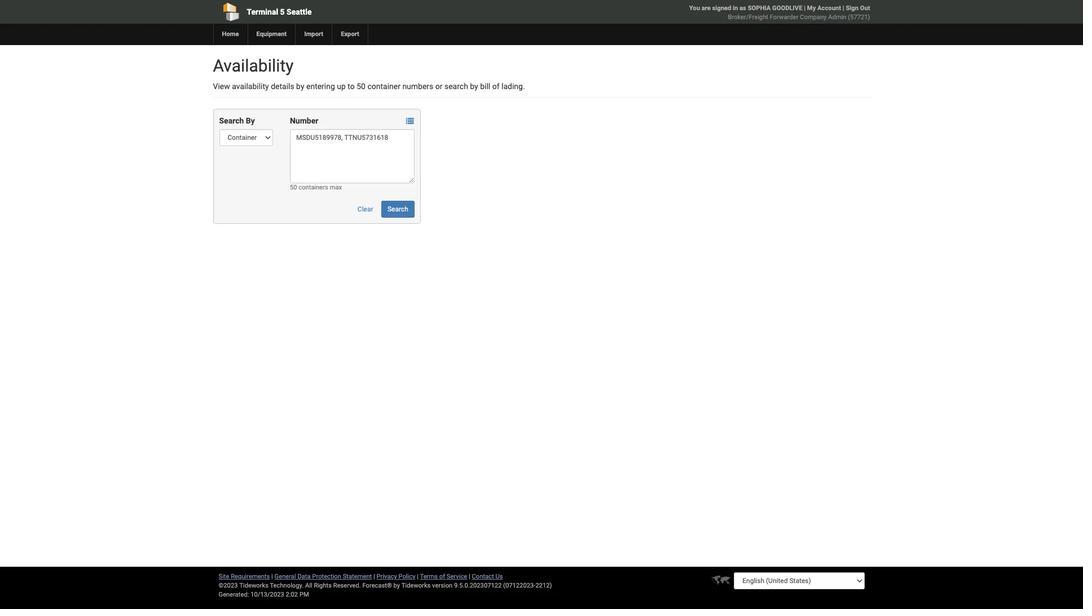 Task type: locate. For each thing, give the bounding box(es) containing it.
protection
[[312, 573, 341, 580]]

my account link
[[807, 5, 841, 12]]

details
[[271, 82, 294, 91]]

|
[[804, 5, 806, 12], [843, 5, 844, 12], [271, 573, 273, 580], [373, 573, 375, 580], [417, 573, 419, 580], [469, 573, 470, 580]]

export link
[[332, 24, 368, 45]]

| up 9.5.0.202307122
[[469, 573, 470, 580]]

containers
[[299, 184, 328, 191]]

version
[[432, 582, 453, 589]]

| left sign
[[843, 5, 844, 12]]

requirements
[[231, 573, 270, 580]]

0 vertical spatial 50
[[357, 82, 366, 91]]

search inside search button
[[388, 205, 408, 213]]

site requirements link
[[219, 573, 270, 580]]

search for search by
[[219, 116, 244, 125]]

by
[[296, 82, 304, 91], [470, 82, 478, 91], [393, 582, 400, 589]]

account
[[817, 5, 841, 12]]

policy
[[399, 573, 415, 580]]

0 vertical spatial search
[[219, 116, 244, 125]]

1 horizontal spatial search
[[388, 205, 408, 213]]

lading.
[[501, 82, 525, 91]]

Number text field
[[290, 129, 414, 183]]

by left the bill in the left top of the page
[[470, 82, 478, 91]]

equipment
[[256, 30, 287, 38]]

search
[[444, 82, 468, 91]]

50 left containers
[[290, 184, 297, 191]]

0 horizontal spatial by
[[296, 82, 304, 91]]

(57721)
[[848, 14, 870, 21]]

1 vertical spatial of
[[439, 573, 445, 580]]

by down privacy policy link
[[393, 582, 400, 589]]

10/13/2023
[[251, 591, 284, 598]]

you
[[689, 5, 700, 12]]

view
[[213, 82, 230, 91]]

contact us link
[[472, 573, 503, 580]]

1 vertical spatial search
[[388, 205, 408, 213]]

technology.
[[270, 582, 304, 589]]

by right details
[[296, 82, 304, 91]]

availability
[[232, 82, 269, 91]]

up
[[337, 82, 346, 91]]

view availability details by entering up to 50 container numbers or search by bill of lading.
[[213, 82, 525, 91]]

of right the bill in the left top of the page
[[492, 82, 500, 91]]

sign out link
[[846, 5, 870, 12]]

terms of service link
[[420, 573, 467, 580]]

©2023 tideworks
[[219, 582, 268, 589]]

50
[[357, 82, 366, 91], [290, 184, 297, 191]]

data
[[298, 573, 311, 580]]

container
[[367, 82, 400, 91]]

0 horizontal spatial search
[[219, 116, 244, 125]]

export
[[341, 30, 359, 38]]

| up forecast®
[[373, 573, 375, 580]]

sign
[[846, 5, 858, 12]]

9.5.0.202307122
[[454, 582, 502, 589]]

number
[[290, 116, 318, 125]]

signed
[[712, 5, 731, 12]]

generated:
[[219, 591, 249, 598]]

50 right to
[[357, 82, 366, 91]]

of up version
[[439, 573, 445, 580]]

clear button
[[351, 201, 379, 218]]

import link
[[295, 24, 332, 45]]

home link
[[213, 24, 247, 45]]

1 vertical spatial 50
[[290, 184, 297, 191]]

0 vertical spatial of
[[492, 82, 500, 91]]

search button
[[381, 201, 415, 218]]

of inside site requirements | general data protection statement | privacy policy | terms of service | contact us ©2023 tideworks technology. all rights reserved. forecast® by tideworks version 9.5.0.202307122 (07122023-2212) generated: 10/13/2023 2:02 pm
[[439, 573, 445, 580]]

terminal
[[247, 7, 278, 16]]

search left by
[[219, 116, 244, 125]]

privacy policy link
[[377, 573, 415, 580]]

search right clear button
[[388, 205, 408, 213]]

as
[[740, 5, 746, 12]]

of
[[492, 82, 500, 91], [439, 573, 445, 580]]

entering
[[306, 82, 335, 91]]

all
[[305, 582, 312, 589]]

my
[[807, 5, 816, 12]]

0 horizontal spatial of
[[439, 573, 445, 580]]

1 horizontal spatial by
[[393, 582, 400, 589]]

seattle
[[287, 7, 312, 16]]

search
[[219, 116, 244, 125], [388, 205, 408, 213]]

out
[[860, 5, 870, 12]]

reserved.
[[333, 582, 361, 589]]

site requirements | general data protection statement | privacy policy | terms of service | contact us ©2023 tideworks technology. all rights reserved. forecast® by tideworks version 9.5.0.202307122 (07122023-2212) generated: 10/13/2023 2:02 pm
[[219, 573, 552, 598]]

general data protection statement link
[[274, 573, 372, 580]]

1 horizontal spatial 50
[[357, 82, 366, 91]]

admin
[[828, 14, 846, 21]]



Task type: vqa. For each thing, say whether or not it's contained in the screenshot.
by to the right
yes



Task type: describe. For each thing, give the bounding box(es) containing it.
forwarder
[[770, 14, 798, 21]]

by
[[246, 116, 255, 125]]

terminal 5 seattle
[[247, 7, 312, 16]]

clear
[[358, 205, 373, 213]]

show list image
[[406, 117, 414, 125]]

general
[[274, 573, 296, 580]]

company
[[800, 14, 827, 21]]

home
[[222, 30, 239, 38]]

broker/freight
[[728, 14, 768, 21]]

by inside site requirements | general data protection statement | privacy policy | terms of service | contact us ©2023 tideworks technology. all rights reserved. forecast® by tideworks version 9.5.0.202307122 (07122023-2212) generated: 10/13/2023 2:02 pm
[[393, 582, 400, 589]]

forecast®
[[362, 582, 392, 589]]

equipment link
[[247, 24, 295, 45]]

numbers
[[402, 82, 433, 91]]

privacy
[[377, 573, 397, 580]]

in
[[733, 5, 738, 12]]

tideworks
[[401, 582, 431, 589]]

| up tideworks
[[417, 573, 419, 580]]

are
[[702, 5, 711, 12]]

| left the general
[[271, 573, 273, 580]]

| left the my
[[804, 5, 806, 12]]

max
[[330, 184, 342, 191]]

5
[[280, 7, 285, 16]]

(07122023-
[[503, 582, 536, 589]]

50 containers max
[[290, 184, 342, 191]]

service
[[447, 573, 467, 580]]

2 horizontal spatial by
[[470, 82, 478, 91]]

to
[[348, 82, 355, 91]]

1 horizontal spatial of
[[492, 82, 500, 91]]

statement
[[343, 573, 372, 580]]

goodlive
[[772, 5, 802, 12]]

or
[[435, 82, 443, 91]]

availability
[[213, 56, 294, 76]]

rights
[[314, 582, 332, 589]]

0 horizontal spatial 50
[[290, 184, 297, 191]]

terminal 5 seattle link
[[213, 0, 477, 24]]

pm
[[299, 591, 309, 598]]

terms
[[420, 573, 438, 580]]

search for search
[[388, 205, 408, 213]]

sophia
[[748, 5, 771, 12]]

2:02
[[286, 591, 298, 598]]

import
[[304, 30, 323, 38]]

bill
[[480, 82, 490, 91]]

contact
[[472, 573, 494, 580]]

2212)
[[536, 582, 552, 589]]

us
[[495, 573, 503, 580]]

site
[[219, 573, 229, 580]]

search by
[[219, 116, 255, 125]]

you are signed in as sophia goodlive | my account | sign out broker/freight forwarder company admin (57721)
[[689, 5, 870, 21]]



